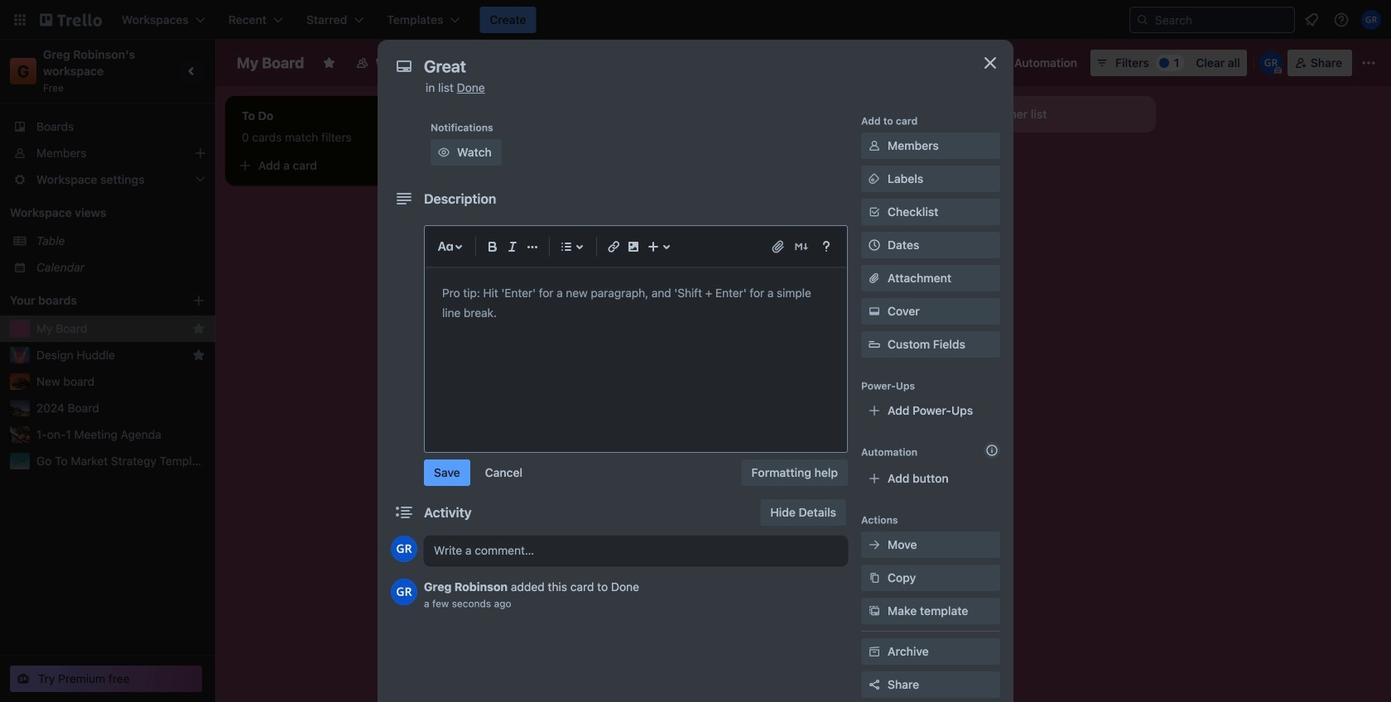 Task type: locate. For each thing, give the bounding box(es) containing it.
1 horizontal spatial greg robinson (gregrobinson96) image
[[1259, 51, 1283, 75]]

sm image
[[866, 137, 883, 154], [436, 144, 452, 161], [866, 303, 883, 320], [866, 537, 883, 553], [866, 603, 883, 619]]

text styles image
[[436, 237, 455, 257]]

1 vertical spatial greg robinson (gregrobinson96) image
[[391, 536, 417, 562]]

greg robinson (gregrobinson96) image
[[1259, 51, 1283, 75], [391, 536, 417, 562]]

your boards with 6 items element
[[10, 291, 167, 311]]

0 vertical spatial greg robinson (gregrobinson96) image
[[1361, 10, 1381, 30]]

italic ⌘i image
[[503, 237, 523, 257]]

Board name text field
[[229, 50, 313, 76]]

lists image
[[556, 237, 576, 257]]

Main content area, start typing to enter text. text field
[[442, 283, 830, 323]]

open help dialog image
[[817, 237, 836, 257]]

link ⌘k image
[[604, 237, 624, 257]]

star or unstar board image
[[322, 56, 336, 70]]

attach and insert link image
[[770, 238, 787, 255]]

search image
[[1136, 13, 1149, 26]]

sm image
[[991, 50, 1015, 73], [866, 171, 883, 187], [866, 570, 883, 586], [866, 643, 883, 660]]

0 notifications image
[[1302, 10, 1322, 30]]

Search field
[[1149, 8, 1294, 31]]

show menu image
[[1361, 55, 1377, 71]]

None text field
[[416, 51, 962, 81]]

1 vertical spatial greg robinson (gregrobinson96) image
[[391, 579, 417, 605]]

1 vertical spatial starred icon image
[[192, 349, 205, 362]]

1 starred icon image from the top
[[192, 322, 205, 335]]

create from template… image
[[894, 197, 908, 210]]

greg robinson (gregrobinson96) image
[[1361, 10, 1381, 30], [391, 579, 417, 605]]

create from template… image
[[424, 159, 437, 172]]

editor toolbar
[[432, 234, 840, 260]]

starred icon image
[[192, 322, 205, 335], [192, 349, 205, 362]]

0 vertical spatial starred icon image
[[192, 322, 205, 335]]



Task type: describe. For each thing, give the bounding box(es) containing it.
edit card image
[[893, 160, 906, 173]]

0 vertical spatial greg robinson (gregrobinson96) image
[[1259, 51, 1283, 75]]

Write a comment text field
[[424, 536, 848, 566]]

2 starred icon image from the top
[[192, 349, 205, 362]]

add board image
[[192, 294, 205, 307]]

close dialog image
[[980, 53, 1000, 73]]

text formatting group
[[483, 237, 542, 257]]

open information menu image
[[1333, 12, 1350, 28]]

0 horizontal spatial greg robinson (gregrobinson96) image
[[391, 536, 417, 562]]

1 horizontal spatial greg robinson (gregrobinson96) image
[[1361, 10, 1381, 30]]

0 horizontal spatial greg robinson (gregrobinson96) image
[[391, 579, 417, 605]]

bold ⌘b image
[[483, 237, 503, 257]]

more formatting image
[[523, 237, 542, 257]]

view markdown image
[[793, 238, 810, 255]]

image image
[[624, 237, 643, 257]]

primary element
[[0, 0, 1391, 40]]



Task type: vqa. For each thing, say whether or not it's contained in the screenshot.
the middle Greg Robinson (gregrobinson96) image
yes



